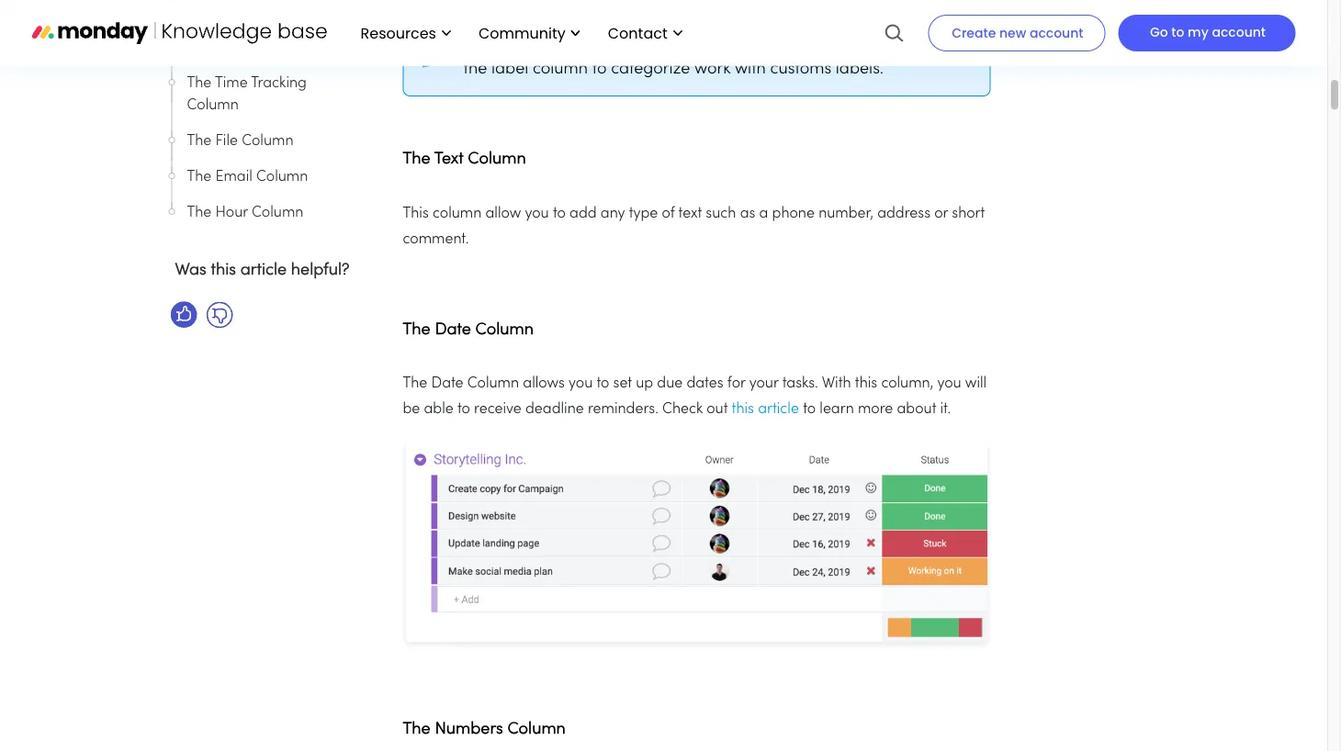Task type: vqa. For each thing, say whether or not it's contained in the screenshot.
The Time Tracking Column
yes



Task type: locate. For each thing, give the bounding box(es) containing it.
or
[[958, 36, 973, 52], [935, 207, 949, 221]]

date inside the date column allows you to set up due dates for your tasks. with this column, you will be able to receive deadline reminders. check out
[[431, 378, 464, 392]]

column inside the hour column link
[[252, 207, 304, 221]]

to right go on the top of the page
[[1172, 23, 1185, 41]]

create new account link
[[928, 15, 1106, 51]]

this
[[211, 263, 236, 279], [855, 378, 878, 392], [732, 404, 754, 417]]

date
[[435, 323, 471, 338], [431, 378, 464, 392]]

column down 'the email column' link
[[252, 207, 304, 221]]

0 horizontal spatial article
[[240, 263, 287, 279]]

the
[[187, 19, 212, 33], [187, 77, 212, 91], [187, 135, 212, 149], [403, 152, 431, 168], [187, 171, 212, 185], [187, 207, 212, 221], [403, 323, 431, 338], [403, 378, 428, 392], [403, 723, 431, 739]]

the date column allows you to set up due dates for your tasks. with this column, you will be able to receive deadline reminders. check out
[[403, 378, 987, 417]]

you
[[525, 207, 549, 221], [569, 378, 593, 392], [938, 378, 962, 392]]

of
[[662, 207, 675, 221]]

column down last
[[187, 41, 239, 55]]

column for the date column allows you to set up due dates for your tasks. with this column, you will be able to receive deadline reminders. check out
[[468, 378, 519, 392]]

or left short
[[935, 207, 949, 221]]

use
[[605, 36, 631, 52]]

this right was
[[211, 263, 236, 279]]

was
[[175, 263, 207, 279]]

0 horizontal spatial account
[[1030, 24, 1084, 42]]

column
[[721, 36, 776, 52], [533, 62, 588, 77], [433, 207, 482, 221]]

column right the numbers
[[508, 723, 566, 739]]

column
[[187, 41, 239, 55], [187, 99, 239, 113], [242, 135, 294, 149], [468, 152, 526, 168], [256, 171, 308, 185], [252, 207, 304, 221], [476, 323, 534, 338], [468, 378, 519, 392], [508, 723, 566, 739]]

column up with
[[721, 36, 776, 52]]

to left add
[[553, 207, 566, 221]]

article left helpful?
[[240, 263, 287, 279]]

1 vertical spatial or
[[935, 207, 949, 221]]

column,
[[882, 378, 934, 392]]

to up reminders.
[[597, 378, 610, 392]]

as
[[740, 207, 756, 221]]

comment.
[[403, 233, 469, 247]]

to up customs
[[780, 36, 794, 52]]

0 vertical spatial or
[[958, 36, 973, 52]]

short
[[952, 207, 985, 221]]

0 vertical spatial date
[[435, 323, 471, 338]]

your
[[750, 378, 779, 392]]

priorities
[[824, 36, 889, 52]]

the for the text column
[[403, 152, 431, 168]]

date.png image
[[403, 438, 991, 653]]

or right tasks
[[958, 36, 973, 52]]

go to my account link
[[1119, 15, 1296, 51]]

set left up
[[614, 378, 632, 392]]

the down note:
[[464, 62, 487, 77]]

hour
[[216, 207, 248, 221]]

0 vertical spatial this
[[211, 263, 236, 279]]

the for the date column allows you to set up due dates for your tasks. with this column, you will be able to receive deadline reminders. check out
[[403, 378, 428, 392]]

any
[[601, 207, 625, 221]]

the inside the last updated column
[[187, 19, 212, 33]]

tasks.
[[783, 378, 819, 392]]

you right allow
[[525, 207, 549, 221]]

set inside the date column allows you to set up due dates for your tasks. with this column, you will be able to receive deadline reminders. check out
[[614, 378, 632, 392]]

0 vertical spatial set
[[799, 36, 820, 52]]

about
[[897, 404, 937, 417]]

this up more
[[855, 378, 878, 392]]

updated
[[246, 19, 304, 33]]

priority
[[664, 36, 716, 52]]

0 horizontal spatial the
[[464, 62, 487, 77]]

article down your
[[758, 404, 799, 417]]

list
[[342, 0, 692, 66]]

1 vertical spatial date
[[431, 378, 464, 392]]

0 vertical spatial article
[[240, 263, 287, 279]]

column up 'the email column' link
[[242, 135, 294, 149]]

1 horizontal spatial article
[[758, 404, 799, 417]]

you
[[507, 36, 534, 52]]

you up it.
[[938, 378, 962, 392]]

account right new
[[1030, 24, 1084, 42]]

to down 'tasks.' at the bottom of page
[[803, 404, 816, 417]]

0 vertical spatial column
[[721, 36, 776, 52]]

2 vertical spatial this
[[732, 404, 754, 417]]

0 horizontal spatial set
[[614, 378, 632, 392]]

go to my account
[[1151, 23, 1266, 41]]

column right text
[[468, 152, 526, 168]]

the file column
[[187, 135, 294, 149]]

deadline
[[526, 404, 584, 417]]

contact
[[608, 22, 668, 43]]

set up customs
[[799, 36, 820, 52]]

to
[[1172, 23, 1185, 41], [780, 36, 794, 52], [592, 62, 607, 77], [553, 207, 566, 221], [597, 378, 610, 392], [458, 404, 470, 417], [803, 404, 816, 417]]

this right out at right bottom
[[732, 404, 754, 417]]

column inside 'the email column' link
[[256, 171, 308, 185]]

or inside this column allow you to add any type of text such as a phone number, address or short comment.
[[935, 207, 949, 221]]

article
[[240, 263, 287, 279], [758, 404, 799, 417]]

able
[[424, 404, 454, 417]]

2 vertical spatial column
[[433, 207, 482, 221]]

column down the file column link
[[256, 171, 308, 185]]

column up receive
[[468, 378, 519, 392]]

for
[[728, 378, 746, 392]]

column inside the date column allows you to set up due dates for your tasks. with this column, you will be able to receive deadline reminders. check out
[[468, 378, 519, 392]]

community
[[479, 22, 566, 43]]

0 horizontal spatial column
[[433, 207, 482, 221]]

monday.com logo image
[[32, 13, 328, 52]]

1 horizontal spatial set
[[799, 36, 820, 52]]

date for the date column allows you to set up due dates for your tasks. with this column, you will be able to receive deadline reminders. check out
[[431, 378, 464, 392]]

0 horizontal spatial or
[[935, 207, 949, 221]]

column up allows
[[476, 323, 534, 338]]

the inside the time tracking column
[[187, 77, 212, 91]]

create new account
[[952, 24, 1084, 42]]

1 vertical spatial this
[[855, 378, 878, 392]]

1 vertical spatial the
[[464, 62, 487, 77]]

the text column
[[403, 152, 526, 168]]

the hour column link
[[187, 203, 358, 225]]

or inside you can also use the priority column to set priorities on tasks or the label column to categorize work with customs labels.
[[958, 36, 973, 52]]

set
[[799, 36, 820, 52], [614, 378, 632, 392]]

main element
[[342, 0, 1296, 66]]

the for the hour column
[[187, 207, 212, 221]]

the inside the date column allows you to set up due dates for your tasks. with this column, you will be able to receive deadline reminders. check out
[[403, 378, 428, 392]]

this article link
[[732, 404, 799, 417]]

2 horizontal spatial column
[[721, 36, 776, 52]]

1 horizontal spatial or
[[958, 36, 973, 52]]

0 horizontal spatial this
[[211, 263, 236, 279]]

time
[[215, 77, 248, 91]]

2 horizontal spatial you
[[938, 378, 962, 392]]

the hour column
[[187, 207, 304, 221]]

0 horizontal spatial you
[[525, 207, 549, 221]]

account right my
[[1213, 23, 1266, 41]]

helpful?
[[291, 263, 350, 279]]

column up comment.
[[433, 207, 482, 221]]

column inside the time tracking column
[[187, 99, 239, 113]]

column inside the file column link
[[242, 135, 294, 149]]

the up categorize
[[636, 36, 659, 52]]

column down the can at left top
[[533, 62, 588, 77]]

the for the last updated column
[[187, 19, 212, 33]]

search logo image
[[884, 0, 905, 66]]

1 horizontal spatial the
[[636, 36, 659, 52]]

number,
[[819, 207, 874, 221]]

0 vertical spatial the
[[636, 36, 659, 52]]

column inside the numbers column link
[[508, 723, 566, 739]]

1 horizontal spatial column
[[533, 62, 588, 77]]

you up deadline
[[569, 378, 593, 392]]

receive
[[474, 404, 522, 417]]

contact link
[[599, 17, 692, 49]]

column down time
[[187, 99, 239, 113]]

1 vertical spatial set
[[614, 378, 632, 392]]

to inside 'link'
[[1172, 23, 1185, 41]]

2 horizontal spatial this
[[855, 378, 878, 392]]

the for the email column
[[187, 171, 212, 185]]

categorize
[[611, 62, 690, 77]]

type
[[629, 207, 658, 221]]



Task type: describe. For each thing, give the bounding box(es) containing it.
the email column
[[187, 171, 308, 185]]

allows
[[523, 378, 565, 392]]

add
[[570, 207, 597, 221]]

labels.
[[836, 62, 884, 77]]

1 vertical spatial article
[[758, 404, 799, 417]]

phone
[[772, 207, 815, 221]]

also
[[570, 36, 601, 52]]

note:
[[464, 36, 507, 52]]

list containing resources
[[342, 0, 692, 66]]

create
[[952, 24, 997, 42]]

the for the file column
[[187, 135, 212, 149]]

date for the date column
[[435, 323, 471, 338]]

allow
[[486, 207, 521, 221]]

the time tracking column
[[187, 77, 307, 113]]

numbers
[[435, 723, 503, 739]]

to inside this column allow you to add any type of text such as a phone number, address or short comment.
[[553, 207, 566, 221]]

dates
[[687, 378, 724, 392]]

last
[[216, 19, 242, 33]]

text
[[435, 152, 464, 168]]

the for the numbers column
[[403, 723, 431, 739]]

the date column
[[403, 323, 534, 338]]

it.
[[941, 404, 951, 417]]

check
[[663, 404, 703, 417]]

tracking
[[251, 77, 307, 91]]

column for the email column
[[256, 171, 308, 185]]

new
[[1000, 24, 1027, 42]]

this
[[403, 207, 429, 221]]

such
[[706, 207, 737, 221]]

this inside the date column allows you to set up due dates for your tasks. with this column, you will be able to receive deadline reminders. check out
[[855, 378, 878, 392]]

you can also use the priority column to set priorities on tasks or the label column to categorize work with customs labels.
[[464, 36, 973, 77]]

on
[[893, 36, 912, 52]]

to right the able
[[458, 404, 470, 417]]

1 horizontal spatial account
[[1213, 23, 1266, 41]]

community link
[[470, 17, 590, 49]]

label
[[492, 62, 529, 77]]

up
[[636, 378, 654, 392]]

go
[[1151, 23, 1169, 41]]

a
[[760, 207, 769, 221]]

the time tracking column link
[[187, 73, 358, 117]]

be
[[403, 404, 420, 417]]

column for the date column
[[476, 323, 534, 338]]

reminders.
[[588, 404, 659, 417]]

the numbers column link
[[403, 713, 566, 742]]

file
[[216, 135, 238, 149]]

resources
[[361, 22, 436, 43]]

set inside you can also use the priority column to set priorities on tasks or the label column to categorize work with customs labels.
[[799, 36, 820, 52]]

more
[[858, 404, 894, 417]]

column for the file column
[[242, 135, 294, 149]]

with
[[735, 62, 766, 77]]

learn
[[820, 404, 854, 417]]

column inside this column allow you to add any type of text such as a phone number, address or short comment.
[[433, 207, 482, 221]]

email
[[216, 171, 253, 185]]

the for the time tracking column
[[187, 77, 212, 91]]

was this article helpful?
[[175, 263, 350, 279]]

tasks
[[917, 36, 953, 52]]

the last updated column link
[[187, 15, 358, 59]]

column for the numbers column
[[508, 723, 566, 739]]

my
[[1188, 23, 1209, 41]]

to down also
[[592, 62, 607, 77]]

this column allow you to add any type of text such as a phone number, address or short comment.
[[403, 207, 985, 247]]

can
[[539, 36, 566, 52]]

1 horizontal spatial you
[[569, 378, 593, 392]]

the file column link
[[187, 131, 358, 153]]

with
[[822, 378, 852, 392]]

the for the date column
[[403, 323, 431, 338]]

1 horizontal spatial this
[[732, 404, 754, 417]]

1 vertical spatial column
[[533, 62, 588, 77]]

you inside this column allow you to add any type of text such as a phone number, address or short comment.
[[525, 207, 549, 221]]

due
[[657, 378, 683, 392]]

column for the text column
[[468, 152, 526, 168]]

the email column link
[[187, 167, 358, 189]]

the numbers column
[[403, 723, 566, 739]]

resources link
[[352, 17, 460, 49]]

text
[[679, 207, 702, 221]]

customs
[[771, 62, 832, 77]]

address
[[878, 207, 931, 221]]

column for the hour column
[[252, 207, 304, 221]]

work
[[695, 62, 731, 77]]

will
[[966, 378, 987, 392]]

column inside the last updated column
[[187, 41, 239, 55]]

out
[[707, 404, 728, 417]]

the last updated column
[[187, 19, 304, 55]]

this article to learn more about it.
[[732, 404, 955, 417]]



